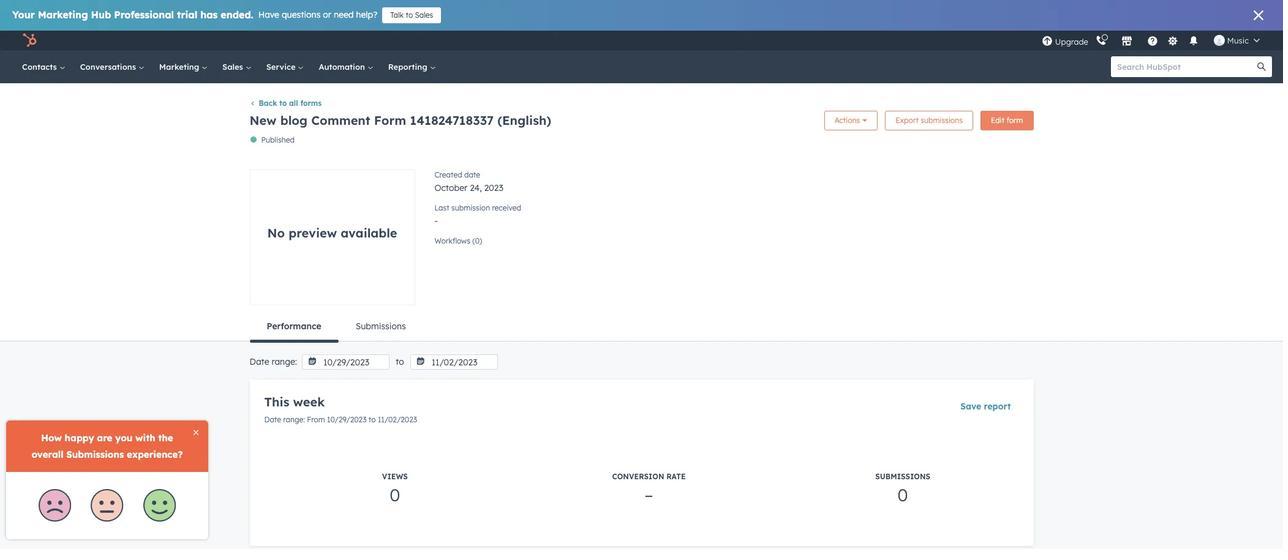 Task type: vqa. For each thing, say whether or not it's contained in the screenshot.
Apoptosis Studios 2 at the right of page
no



Task type: describe. For each thing, give the bounding box(es) containing it.
date for date range:
[[250, 357, 269, 368]]

received
[[492, 204, 521, 213]]

–
[[645, 485, 654, 506]]

conversion rate –
[[612, 473, 686, 506]]

notifications image
[[1189, 36, 1200, 47]]

hub
[[91, 9, 111, 21]]

have
[[258, 9, 279, 20]]

141824718337
[[410, 113, 494, 128]]

comment
[[311, 113, 371, 128]]

last submission received - workflows (0)
[[435, 204, 521, 246]]

Search HubSpot search field
[[1111, 56, 1262, 77]]

automation link
[[312, 50, 381, 83]]

need
[[334, 9, 354, 20]]

service
[[266, 62, 298, 72]]

back
[[259, 99, 277, 108]]

(0)
[[473, 237, 482, 246]]

submissions 0
[[876, 473, 931, 506]]

11/02/2023
[[378, 416, 417, 425]]

or
[[323, 9, 331, 20]]

help?
[[356, 9, 378, 20]]

created
[[435, 171, 462, 180]]

hubspot image
[[22, 33, 37, 48]]

trial
[[177, 9, 197, 21]]

to left all
[[279, 99, 287, 108]]

sales inside 'button'
[[415, 10, 433, 20]]

has
[[200, 9, 218, 21]]

search image
[[1258, 62, 1266, 71]]

no
[[267, 225, 285, 241]]

music button
[[1207, 31, 1268, 50]]

date
[[464, 171, 480, 180]]

service link
[[259, 50, 312, 83]]

performance
[[267, 321, 321, 332]]

talk to sales
[[390, 10, 433, 20]]

close image
[[1254, 10, 1264, 20]]

calling icon image
[[1096, 36, 1107, 47]]

edit form
[[991, 116, 1024, 125]]

no preview available
[[267, 225, 397, 241]]

actions button
[[825, 111, 878, 131]]

save
[[961, 401, 982, 412]]

form
[[374, 113, 406, 128]]

reporting link
[[381, 50, 443, 83]]

conversion
[[612, 473, 665, 482]]

submissions
[[921, 116, 963, 125]]

back to all forms link
[[250, 99, 322, 108]]

from
[[307, 416, 325, 425]]

actions
[[835, 116, 860, 125]]

all
[[289, 99, 298, 108]]

new
[[250, 113, 277, 128]]

-
[[435, 216, 438, 227]]

help image
[[1148, 36, 1159, 47]]

export submissions
[[896, 116, 963, 125]]

upgrade
[[1056, 36, 1089, 46]]

0 horizontal spatial sales
[[222, 62, 246, 72]]

2 mm/dd/yyyy text field from the left
[[410, 355, 498, 370]]



Task type: locate. For each thing, give the bounding box(es) containing it.
your marketing hub professional trial has ended. have questions or need help?
[[12, 9, 378, 21]]

questions
[[282, 9, 321, 20]]

(english)
[[498, 113, 551, 128]]

hubspot link
[[15, 33, 46, 48]]

1 0 from the left
[[390, 485, 400, 506]]

contacts link
[[15, 50, 73, 83]]

submissions
[[356, 321, 406, 332], [876, 473, 931, 482]]

range:
[[272, 357, 297, 368], [283, 416, 305, 425]]

blog
[[280, 113, 308, 128]]

submissions for submissions 0
[[876, 473, 931, 482]]

save report
[[961, 401, 1011, 412]]

date range:
[[250, 357, 297, 368]]

sales link
[[215, 50, 259, 83]]

2 0 from the left
[[898, 485, 908, 506]]

1 horizontal spatial submissions
[[876, 473, 931, 482]]

created date october 24, 2023
[[435, 171, 504, 194]]

music
[[1228, 36, 1249, 45]]

back to all forms
[[259, 99, 322, 108]]

0 inside the submissions 0
[[898, 485, 908, 506]]

date for date range: from 10/29/2023 to 11/02/2023
[[264, 416, 281, 425]]

0
[[390, 485, 400, 506], [898, 485, 908, 506]]

to down submissions button
[[396, 357, 404, 368]]

form
[[1007, 116, 1024, 125]]

conversations
[[80, 62, 138, 72]]

1 vertical spatial date
[[264, 416, 281, 425]]

talk
[[390, 10, 404, 20]]

1 vertical spatial range:
[[283, 416, 305, 425]]

to right 'talk' in the left of the page
[[406, 10, 413, 20]]

0 for submissions 0
[[898, 485, 908, 506]]

1 horizontal spatial 0
[[898, 485, 908, 506]]

last
[[435, 204, 450, 213]]

performance button
[[250, 312, 339, 343]]

save report button
[[953, 395, 1019, 412]]

0 horizontal spatial marketing
[[38, 9, 88, 21]]

marketplaces button
[[1114, 31, 1140, 50]]

to
[[406, 10, 413, 20], [279, 99, 287, 108], [396, 357, 404, 368], [369, 416, 376, 425]]

1 vertical spatial submissions
[[876, 473, 931, 482]]

sales
[[415, 10, 433, 20], [222, 62, 246, 72]]

week
[[293, 395, 325, 410]]

views 0
[[382, 473, 408, 506]]

marketing link
[[152, 50, 215, 83]]

0 vertical spatial range:
[[272, 357, 297, 368]]

marketing
[[38, 9, 88, 21], [159, 62, 202, 72]]

conversations link
[[73, 50, 152, 83]]

range: down performance "button"
[[272, 357, 297, 368]]

menu
[[1041, 31, 1269, 50]]

professional
[[114, 9, 174, 21]]

available
[[341, 225, 397, 241]]

0 vertical spatial submissions
[[356, 321, 406, 332]]

workflows
[[435, 237, 471, 246]]

sales left service on the left top of the page
[[222, 62, 246, 72]]

24,
[[470, 183, 482, 194]]

export submissions button
[[886, 111, 974, 131]]

submissions inside button
[[356, 321, 406, 332]]

submissions for submissions
[[356, 321, 406, 332]]

1 mm/dd/yyyy text field from the left
[[302, 355, 390, 370]]

notifications button
[[1184, 31, 1205, 50]]

to inside 'button'
[[406, 10, 413, 20]]

1 horizontal spatial marketing
[[159, 62, 202, 72]]

1 horizontal spatial mm/dd/yyyy text field
[[410, 355, 498, 370]]

10/29/2023
[[327, 416, 367, 425]]

october
[[435, 183, 468, 194]]

edit form button
[[981, 111, 1034, 131]]

date
[[250, 357, 269, 368], [264, 416, 281, 425]]

menu containing music
[[1041, 31, 1269, 50]]

greg robinson image
[[1214, 35, 1225, 46]]

1 vertical spatial marketing
[[159, 62, 202, 72]]

0 vertical spatial sales
[[415, 10, 433, 20]]

sales right 'talk' in the left of the page
[[415, 10, 433, 20]]

to left 11/02/2023
[[369, 416, 376, 425]]

upgrade image
[[1042, 36, 1053, 47]]

0 inside views 0
[[390, 485, 400, 506]]

this
[[264, 395, 289, 410]]

1 horizontal spatial sales
[[415, 10, 433, 20]]

marketing left hub
[[38, 9, 88, 21]]

0 vertical spatial date
[[250, 357, 269, 368]]

contacts
[[22, 62, 59, 72]]

published
[[261, 136, 295, 145]]

navigation
[[250, 312, 1034, 343]]

navigation containing performance
[[250, 312, 1034, 343]]

report
[[984, 401, 1011, 412]]

this week
[[264, 395, 325, 410]]

export
[[896, 116, 919, 125]]

marketplaces image
[[1122, 36, 1133, 47]]

date down this
[[264, 416, 281, 425]]

new blog comment form 141824718337 (english)
[[250, 113, 551, 128]]

submission
[[452, 204, 490, 213]]

1 vertical spatial sales
[[222, 62, 246, 72]]

date range: from 10/29/2023 to 11/02/2023
[[264, 416, 417, 425]]

views
[[382, 473, 408, 482]]

0 horizontal spatial submissions
[[356, 321, 406, 332]]

range: down this week
[[283, 416, 305, 425]]

settings link
[[1166, 34, 1181, 47]]

0 for views 0
[[390, 485, 400, 506]]

preview
[[289, 225, 337, 241]]

0 vertical spatial marketing
[[38, 9, 88, 21]]

automation
[[319, 62, 367, 72]]

your
[[12, 9, 35, 21]]

range: for date range:
[[272, 357, 297, 368]]

edit
[[991, 116, 1005, 125]]

settings image
[[1168, 36, 1179, 47]]

2023
[[484, 183, 504, 194]]

marketing down "trial"
[[159, 62, 202, 72]]

talk to sales button
[[382, 7, 441, 23]]

0 horizontal spatial 0
[[390, 485, 400, 506]]

range: for date range: from 10/29/2023 to 11/02/2023
[[283, 416, 305, 425]]

reporting
[[388, 62, 430, 72]]

forms
[[300, 99, 322, 108]]

ended.
[[221, 9, 254, 21]]

rate
[[667, 473, 686, 482]]

0 horizontal spatial mm/dd/yyyy text field
[[302, 355, 390, 370]]

MM/DD/YYYY text field
[[302, 355, 390, 370], [410, 355, 498, 370]]

help button
[[1143, 31, 1163, 50]]

date up this
[[250, 357, 269, 368]]

new blog comment form 141824718337 (english) banner
[[250, 107, 1034, 136]]

calling icon button
[[1091, 32, 1112, 48]]

submissions button
[[339, 312, 423, 341]]

search button
[[1252, 56, 1273, 77]]



